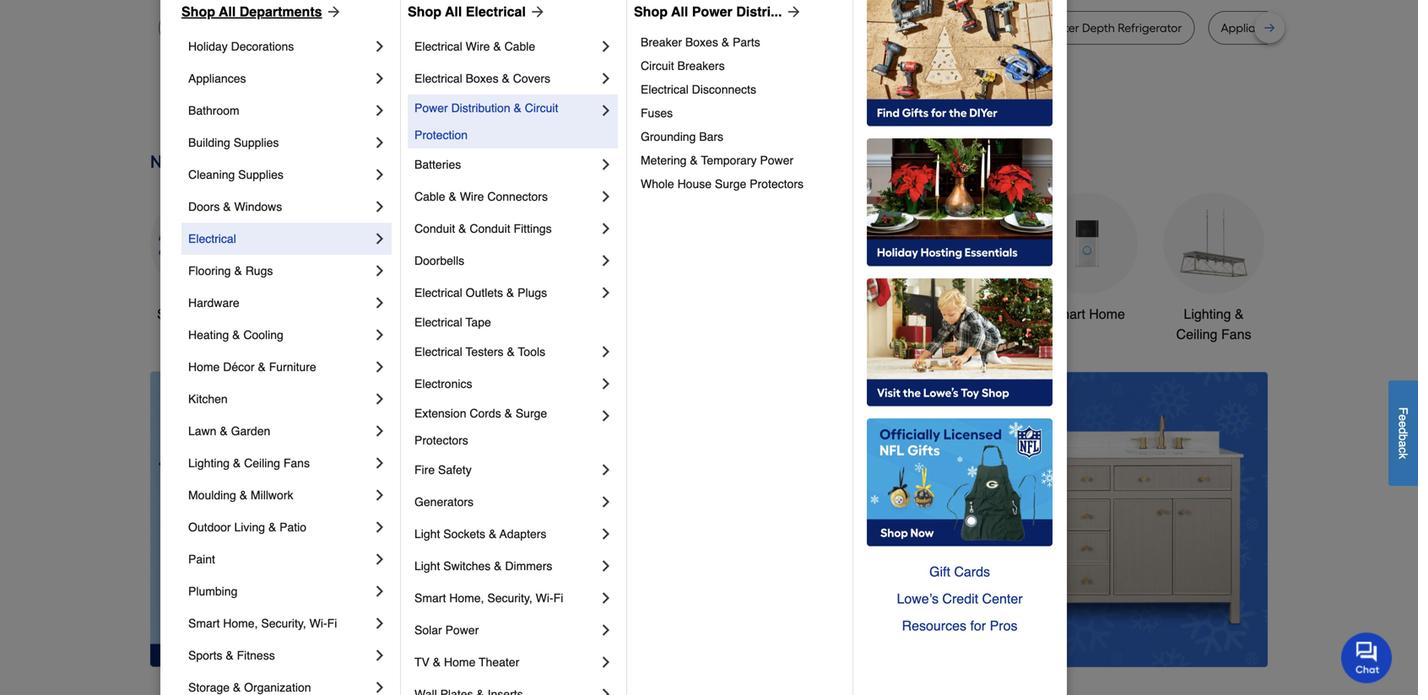 Task type: vqa. For each thing, say whether or not it's contained in the screenshot.
Countertop
no



Task type: locate. For each thing, give the bounding box(es) containing it.
wi- down dimmers
[[536, 592, 553, 605]]

0 horizontal spatial arrow right image
[[526, 3, 546, 20]]

1 horizontal spatial home
[[444, 656, 476, 669]]

1 arrow right image from the left
[[526, 3, 546, 20]]

0 vertical spatial boxes
[[685, 35, 718, 49]]

0 horizontal spatial shop
[[181, 4, 215, 19]]

outdoor for outdoor tools & equipment
[[786, 306, 834, 322]]

1 horizontal spatial fi
[[553, 592, 563, 605]]

security, up the sports & fitness link
[[261, 617, 306, 631]]

circuit inside the circuit breakers link
[[641, 59, 674, 73]]

appliance package
[[1221, 21, 1325, 35]]

1 profile from the left
[[415, 21, 448, 35]]

smart home, security, wi-fi link up fitness
[[188, 608, 371, 640]]

1 horizontal spatial bathroom
[[931, 306, 990, 322]]

2 refrigerator from the left
[[622, 21, 686, 35]]

boxes up breakers
[[685, 35, 718, 49]]

arrow left image
[[464, 519, 481, 536]]

whole house surge protectors
[[641, 177, 804, 191]]

& inside extension cords & surge protectors
[[504, 407, 512, 420]]

grounding bars
[[641, 130, 723, 143]]

1 e from the top
[[1397, 415, 1410, 421]]

tv
[[414, 656, 430, 669]]

solar power link
[[414, 615, 598, 647]]

0 horizontal spatial home
[[188, 360, 220, 374]]

electrical inside "link"
[[414, 286, 462, 300]]

circuit breakers
[[641, 59, 725, 73]]

find gifts for the diyer. image
[[867, 0, 1053, 127]]

2 horizontal spatial tools
[[838, 306, 870, 322]]

1 refrigerator from the left
[[451, 21, 515, 35]]

center
[[982, 591, 1023, 607]]

conduit down cable & wire connectors
[[470, 222, 510, 236]]

arrow right image inside shop all electrical link
[[526, 3, 546, 20]]

0 horizontal spatial home,
[[223, 617, 258, 631]]

bathroom
[[188, 104, 239, 117], [931, 306, 990, 322]]

refrigerator
[[451, 21, 515, 35], [622, 21, 686, 35], [1118, 21, 1182, 35]]

profile for ge profile
[[863, 21, 896, 35]]

chevron right image for solar power
[[598, 622, 615, 639]]

0 horizontal spatial wi-
[[310, 617, 327, 631]]

electrical up fuses
[[641, 83, 689, 96]]

outdoor
[[786, 306, 834, 322], [188, 521, 231, 534]]

profile
[[415, 21, 448, 35], [863, 21, 896, 35]]

0 vertical spatial wi-
[[536, 592, 553, 605]]

surge
[[715, 177, 746, 191], [516, 407, 547, 420]]

credit
[[942, 591, 978, 607]]

visit the lowe's toy shop. image
[[867, 279, 1053, 407]]

cooling
[[243, 328, 283, 342]]

holiday hosting essentials. image
[[867, 138, 1053, 267]]

chevron right image for storage & organization
[[371, 680, 388, 696]]

0 horizontal spatial lighting & ceiling fans
[[188, 457, 310, 470]]

chevron right image for electrical wire & cable
[[598, 38, 615, 55]]

1 horizontal spatial circuit
[[641, 59, 674, 73]]

shop all electrical link
[[408, 2, 546, 22]]

chevron right image for holiday decorations
[[371, 38, 388, 55]]

0 vertical spatial lighting & ceiling fans
[[1176, 306, 1251, 342]]

tools inside outdoor tools & equipment
[[838, 306, 870, 322]]

smart home, security, wi-fi link down light switches & dimmers
[[414, 582, 598, 615]]

1 vertical spatial surge
[[516, 407, 547, 420]]

rugs
[[245, 264, 273, 278]]

1 vertical spatial smart
[[414, 592, 446, 605]]

0 horizontal spatial profile
[[415, 21, 448, 35]]

paint
[[188, 553, 215, 566]]

e up b
[[1397, 421, 1410, 428]]

2 shop from the left
[[408, 4, 441, 19]]

chevron right image for conduit & conduit fittings
[[598, 220, 615, 237]]

1 vertical spatial security,
[[261, 617, 306, 631]]

cleaning supplies
[[188, 168, 284, 181]]

power distribution & circuit protection
[[414, 101, 562, 142]]

outdoor inside outdoor living & patio link
[[188, 521, 231, 534]]

smart home, security, wi-fi down light switches & dimmers
[[414, 592, 563, 605]]

chevron right image for lighting & ceiling fans
[[371, 455, 388, 472]]

1 vertical spatial home
[[188, 360, 220, 374]]

chevron right image for electronics
[[598, 376, 615, 393]]

home,
[[449, 592, 484, 605], [223, 617, 258, 631]]

all for electrical
[[445, 4, 462, 19]]

electrical testers & tools link
[[414, 336, 598, 368]]

chevron right image
[[371, 70, 388, 87], [598, 70, 615, 87], [371, 102, 388, 119], [598, 102, 615, 119], [371, 198, 388, 215], [598, 220, 615, 237], [371, 295, 388, 311], [371, 327, 388, 344], [371, 391, 388, 408], [371, 455, 388, 472], [598, 462, 615, 479], [598, 526, 615, 543], [371, 551, 388, 568], [598, 558, 615, 575], [371, 583, 388, 600], [598, 590, 615, 607], [371, 647, 388, 664], [598, 654, 615, 671]]

0 vertical spatial surge
[[715, 177, 746, 191]]

supplies
[[234, 136, 279, 149], [238, 168, 284, 181]]

safety
[[438, 463, 472, 477]]

1 vertical spatial arrow right image
[[1237, 519, 1254, 536]]

0 horizontal spatial tools
[[438, 306, 470, 322]]

chevron right image for batteries
[[598, 156, 615, 173]]

electrical up electrical wire & cable link on the left top of the page
[[466, 4, 526, 19]]

2 light from the top
[[414, 560, 440, 573]]

home décor & furniture link
[[188, 351, 371, 383]]

arrow right image
[[526, 3, 546, 20], [782, 3, 802, 20]]

all up heating
[[192, 306, 207, 322]]

cable down batteries
[[414, 190, 445, 203]]

outdoor down moulding
[[188, 521, 231, 534]]

0 horizontal spatial lighting & ceiling fans link
[[188, 447, 371, 479]]

0 vertical spatial outdoor
[[786, 306, 834, 322]]

paint link
[[188, 544, 371, 576]]

0 vertical spatial lighting
[[1184, 306, 1231, 322]]

storage & organization
[[188, 681, 311, 695]]

& inside "link"
[[506, 286, 514, 300]]

tools
[[438, 306, 470, 322], [838, 306, 870, 322], [518, 345, 545, 359]]

surge down electronics "link"
[[516, 407, 547, 420]]

1 horizontal spatial lighting & ceiling fans
[[1176, 306, 1251, 342]]

refrigerator right depth
[[1118, 21, 1182, 35]]

smart home, security, wi-fi link
[[414, 582, 598, 615], [188, 608, 371, 640]]

light for light sockets & adapters
[[414, 528, 440, 541]]

supplies up cleaning supplies
[[234, 136, 279, 149]]

protectors down extension
[[414, 434, 468, 447]]

lighting inside lighting & ceiling fans
[[1184, 306, 1231, 322]]

arrow right image up breaker boxes & parts link
[[782, 3, 802, 20]]

electrical down ge profile refrigerator
[[414, 40, 462, 53]]

electrical down doorbells
[[414, 286, 462, 300]]

solar
[[414, 624, 442, 637]]

door
[[593, 21, 619, 35]]

security, down light switches & dimmers link
[[487, 592, 532, 605]]

1 horizontal spatial bathroom link
[[910, 193, 1011, 325]]

1 vertical spatial home,
[[223, 617, 258, 631]]

for
[[970, 618, 986, 634]]

power up tv & home theater
[[445, 624, 479, 637]]

1 ge from the left
[[396, 21, 412, 35]]

cable inside electrical wire & cable link
[[504, 40, 535, 53]]

electrical testers & tools
[[414, 345, 545, 359]]

windows
[[234, 200, 282, 214]]

electrical outlets & plugs
[[414, 286, 547, 300]]

1 vertical spatial smart home, security, wi-fi
[[188, 617, 337, 631]]

doors & windows
[[188, 200, 282, 214]]

1 horizontal spatial lighting & ceiling fans link
[[1163, 193, 1264, 345]]

1 horizontal spatial cable
[[504, 40, 535, 53]]

0 horizontal spatial bathroom
[[188, 104, 239, 117]]

1 vertical spatial bathroom link
[[910, 193, 1011, 325]]

electrical wire & cable
[[414, 40, 535, 53]]

1 horizontal spatial ge
[[844, 21, 860, 35]]

1 vertical spatial bathroom
[[931, 306, 990, 322]]

electrical for electrical disconnects
[[641, 83, 689, 96]]

2 vertical spatial home
[[444, 656, 476, 669]]

shop up the breaker
[[634, 4, 668, 19]]

1 vertical spatial circuit
[[525, 101, 558, 115]]

boxes
[[685, 35, 718, 49], [466, 72, 499, 85]]

0 horizontal spatial smart
[[188, 617, 220, 631]]

smart home, security, wi-fi up fitness
[[188, 617, 337, 631]]

0 vertical spatial home,
[[449, 592, 484, 605]]

& inside outdoor tools & equipment
[[873, 306, 882, 322]]

1 horizontal spatial security,
[[487, 592, 532, 605]]

kitchen
[[188, 393, 228, 406]]

cords
[[470, 407, 501, 420]]

refrigerator up electrical wire & cable
[[451, 21, 515, 35]]

distribution
[[451, 101, 510, 115]]

chevron right image for cable & wire connectors
[[598, 188, 615, 205]]

2 vertical spatial smart
[[188, 617, 220, 631]]

1 vertical spatial fi
[[327, 617, 337, 631]]

1 horizontal spatial profile
[[863, 21, 896, 35]]

all up 'holiday decorations'
[[219, 4, 236, 19]]

light sockets & adapters link
[[414, 518, 598, 550]]

chevron right image
[[371, 38, 388, 55], [598, 38, 615, 55], [371, 134, 388, 151], [598, 156, 615, 173], [371, 166, 388, 183], [598, 188, 615, 205], [371, 230, 388, 247], [598, 252, 615, 269], [371, 263, 388, 279], [598, 284, 615, 301], [598, 344, 615, 360], [371, 359, 388, 376], [598, 376, 615, 393], [598, 408, 615, 425], [371, 423, 388, 440], [371, 487, 388, 504], [598, 494, 615, 511], [371, 519, 388, 536], [371, 615, 388, 632], [598, 622, 615, 639], [371, 680, 388, 696], [598, 686, 615, 696]]

1 horizontal spatial lighting
[[1184, 306, 1231, 322]]

1 horizontal spatial refrigerator
[[622, 21, 686, 35]]

arrow right image for shop all electrical
[[526, 3, 546, 20]]

power up whole house surge protectors link at the top of page
[[760, 154, 794, 167]]

fi up solar power link
[[553, 592, 563, 605]]

2 horizontal spatial shop
[[634, 4, 668, 19]]

0 vertical spatial protectors
[[750, 177, 804, 191]]

1 vertical spatial cable
[[414, 190, 445, 203]]

0 horizontal spatial ceiling
[[244, 457, 280, 470]]

e
[[1397, 415, 1410, 421], [1397, 421, 1410, 428]]

depth
[[1082, 21, 1115, 35]]

1 horizontal spatial shop
[[408, 4, 441, 19]]

boxes for electrical
[[466, 72, 499, 85]]

all up ge profile refrigerator
[[445, 4, 462, 19]]

0 vertical spatial security,
[[487, 592, 532, 605]]

wi- for chevron right icon for smart home, security, wi-fi
[[310, 617, 327, 631]]

chevron right image for doorbells
[[598, 252, 615, 269]]

1 horizontal spatial surge
[[715, 177, 746, 191]]

3 refrigerator from the left
[[1118, 21, 1182, 35]]

1 vertical spatial ceiling
[[244, 457, 280, 470]]

f e e d b a c k
[[1397, 407, 1410, 459]]

0 horizontal spatial outdoor
[[188, 521, 231, 534]]

& inside "link"
[[690, 154, 698, 167]]

0 horizontal spatial cable
[[414, 190, 445, 203]]

chevron right image for lawn & garden
[[371, 423, 388, 440]]

circuit down the breaker
[[641, 59, 674, 73]]

ge for ge profile
[[844, 21, 860, 35]]

fuses
[[641, 106, 673, 120]]

chevron right image for doors & windows
[[371, 198, 388, 215]]

0 vertical spatial lighting & ceiling fans link
[[1163, 193, 1264, 345]]

ge
[[396, 21, 412, 35], [844, 21, 860, 35]]

supplies inside "link"
[[238, 168, 284, 181]]

0 horizontal spatial refrigerator
[[451, 21, 515, 35]]

1 vertical spatial supplies
[[238, 168, 284, 181]]

shop up holiday
[[181, 4, 215, 19]]

chevron right image for power distribution & circuit protection
[[598, 102, 615, 119]]

2 horizontal spatial refrigerator
[[1118, 21, 1182, 35]]

conduit & conduit fittings link
[[414, 213, 598, 245]]

electrical up electronics on the left of the page
[[414, 345, 462, 359]]

wire down ge profile refrigerator
[[466, 40, 490, 53]]

chevron right image for electrical testers & tools
[[598, 344, 615, 360]]

1 horizontal spatial outdoor
[[786, 306, 834, 322]]

wi-
[[536, 592, 553, 605], [310, 617, 327, 631]]

solar power
[[414, 624, 479, 637]]

chevron right image for flooring & rugs
[[371, 263, 388, 279]]

electrical left tape at the left top of the page
[[414, 316, 462, 329]]

home, up the sports & fitness
[[223, 617, 258, 631]]

fi up the sports & fitness link
[[327, 617, 337, 631]]

moulding & millwork link
[[188, 479, 371, 512]]

2 profile from the left
[[863, 21, 896, 35]]

surge down temporary
[[715, 177, 746, 191]]

holiday
[[188, 40, 228, 53]]

2 horizontal spatial home
[[1089, 306, 1125, 322]]

bathroom link
[[188, 95, 371, 127], [910, 193, 1011, 325]]

0 horizontal spatial protectors
[[414, 434, 468, 447]]

electrical for electrical outlets & plugs
[[414, 286, 462, 300]]

0 vertical spatial circuit
[[641, 59, 674, 73]]

cable up 'covers'
[[504, 40, 535, 53]]

1 vertical spatial boxes
[[466, 72, 499, 85]]

0 vertical spatial light
[[414, 528, 440, 541]]

1 vertical spatial fans
[[283, 457, 310, 470]]

chevron right image for generators
[[598, 494, 615, 511]]

0 vertical spatial fi
[[553, 592, 563, 605]]

chevron right image for outdoor living & patio
[[371, 519, 388, 536]]

0 vertical spatial smart
[[1049, 306, 1085, 322]]

tools up equipment
[[838, 306, 870, 322]]

all up the breaker
[[671, 4, 688, 19]]

doors
[[188, 200, 220, 214]]

1 horizontal spatial arrow right image
[[1237, 519, 1254, 536]]

tools inside tools link
[[438, 306, 470, 322]]

0 horizontal spatial circuit
[[525, 101, 558, 115]]

wire up 'conduit & conduit fittings'
[[460, 190, 484, 203]]

0 vertical spatial bathroom link
[[188, 95, 371, 127]]

appliances
[[188, 72, 246, 85]]

1 horizontal spatial home,
[[449, 592, 484, 605]]

sports
[[188, 649, 222, 663]]

extension cords & surge protectors
[[414, 407, 550, 447]]

wire
[[466, 40, 490, 53], [460, 190, 484, 203]]

light down 'generators'
[[414, 528, 440, 541]]

protectors down metering & temporary power "link"
[[750, 177, 804, 191]]

arrow right image
[[322, 3, 342, 20], [1237, 519, 1254, 536]]

0 horizontal spatial security,
[[261, 617, 306, 631]]

1 vertical spatial wi-
[[310, 617, 327, 631]]

tools inside electrical testers & tools link
[[518, 345, 545, 359]]

2 horizontal spatial smart
[[1049, 306, 1085, 322]]

0 horizontal spatial bathroom link
[[188, 95, 371, 127]]

home inside home décor & furniture link
[[188, 360, 220, 374]]

arrow right image inside shop all power distri... link
[[782, 3, 802, 20]]

wi- up the sports & fitness link
[[310, 617, 327, 631]]

chevron right image for cleaning supplies
[[371, 166, 388, 183]]

1 light from the top
[[414, 528, 440, 541]]

smart home, security, wi-fi
[[414, 592, 563, 605], [188, 617, 337, 631]]

1 horizontal spatial conduit
[[470, 222, 510, 236]]

ge profile refrigerator
[[396, 21, 515, 35]]

chevron right image for sports & fitness
[[371, 647, 388, 664]]

new deals every day during 25 days of deals image
[[150, 148, 1268, 176]]

0 vertical spatial smart home, security, wi-fi
[[414, 592, 563, 605]]

0 horizontal spatial boxes
[[466, 72, 499, 85]]

0 horizontal spatial arrow right image
[[322, 3, 342, 20]]

wi- for chevron right image corresponding to smart home, security, wi-fi
[[536, 592, 553, 605]]

boxes up distribution
[[466, 72, 499, 85]]

officially licensed n f l gifts. shop now. image
[[867, 419, 1053, 547]]

2 arrow right image from the left
[[782, 3, 802, 20]]

metering & temporary power link
[[641, 149, 841, 172]]

1 horizontal spatial arrow right image
[[782, 3, 802, 20]]

shop
[[181, 4, 215, 19], [408, 4, 441, 19], [634, 4, 668, 19]]

0 horizontal spatial conduit
[[414, 222, 455, 236]]

electrical down electrical wire & cable
[[414, 72, 462, 85]]

electrical link
[[188, 223, 371, 255]]

conduit up doorbells
[[414, 222, 455, 236]]

1 vertical spatial lighting
[[188, 457, 230, 470]]

power up the protection
[[414, 101, 448, 115]]

outlets
[[466, 286, 503, 300]]

lowe's
[[897, 591, 939, 607]]

french door refrigerator
[[554, 21, 686, 35]]

3 shop from the left
[[634, 4, 668, 19]]

outdoor up equipment
[[786, 306, 834, 322]]

refrigerator up the breaker
[[622, 21, 686, 35]]

tools down electrical tape link
[[518, 345, 545, 359]]

supplies up windows
[[238, 168, 284, 181]]

outdoor inside outdoor tools & equipment
[[786, 306, 834, 322]]

millwork
[[251, 489, 293, 502]]

chevron right image for moulding & millwork
[[371, 487, 388, 504]]

0 vertical spatial cable
[[504, 40, 535, 53]]

whole
[[641, 177, 674, 191]]

hardware link
[[188, 287, 371, 319]]

cable
[[504, 40, 535, 53], [414, 190, 445, 203]]

2 ge from the left
[[844, 21, 860, 35]]

electrical tape
[[414, 316, 491, 329]]

breaker boxes & parts link
[[641, 30, 841, 54]]

1 vertical spatial outdoor
[[188, 521, 231, 534]]

home, down switches in the bottom left of the page
[[449, 592, 484, 605]]

tools down electrical outlets & plugs
[[438, 306, 470, 322]]

0 vertical spatial arrow right image
[[322, 3, 342, 20]]

1 vertical spatial lighting & ceiling fans
[[188, 457, 310, 470]]

generators
[[414, 495, 474, 509]]

2 e from the top
[[1397, 421, 1410, 428]]

e up d
[[1397, 415, 1410, 421]]

circuit down 'covers'
[[525, 101, 558, 115]]

metering & temporary power
[[641, 154, 794, 167]]

0 horizontal spatial ge
[[396, 21, 412, 35]]

1 horizontal spatial wi-
[[536, 592, 553, 605]]

arrow right image up electrical wire & cable link on the left top of the page
[[526, 3, 546, 20]]

electrical for electrical testers & tools
[[414, 345, 462, 359]]

refrigerator for french door refrigerator
[[622, 21, 686, 35]]

fire
[[414, 463, 435, 477]]

light left switches in the bottom left of the page
[[414, 560, 440, 573]]

b
[[1397, 434, 1410, 441]]

0 vertical spatial wire
[[466, 40, 490, 53]]

shop up ge profile refrigerator
[[408, 4, 441, 19]]

1 vertical spatial protectors
[[414, 434, 468, 447]]

tv & home theater link
[[414, 647, 598, 679]]

0 horizontal spatial surge
[[516, 407, 547, 420]]

refrigerator for ge profile refrigerator
[[451, 21, 515, 35]]

garden
[[231, 425, 270, 438]]

0 vertical spatial supplies
[[234, 136, 279, 149]]

1 shop from the left
[[181, 4, 215, 19]]



Task type: describe. For each thing, give the bounding box(es) containing it.
surge inside extension cords & surge protectors
[[516, 407, 547, 420]]

extension
[[414, 407, 466, 420]]

doorbells link
[[414, 245, 598, 277]]

lowe's credit center
[[897, 591, 1023, 607]]

electrical tape link
[[414, 309, 615, 336]]

ge for ge profile refrigerator
[[396, 21, 412, 35]]

metering
[[641, 154, 687, 167]]

covers
[[513, 72, 550, 85]]

shop all departments link
[[181, 2, 342, 22]]

doors & windows link
[[188, 191, 371, 223]]

breakers
[[677, 59, 725, 73]]

light for light switches & dimmers
[[414, 560, 440, 573]]

moulding & millwork
[[188, 489, 293, 502]]

power distribution & circuit protection link
[[414, 95, 598, 149]]

cable inside cable & wire connectors link
[[414, 190, 445, 203]]

outdoor tools & equipment
[[786, 306, 882, 342]]

appliance
[[1221, 21, 1275, 35]]

electrical disconnects link
[[641, 78, 841, 101]]

1 horizontal spatial smart
[[414, 592, 446, 605]]

cleaning supplies link
[[188, 159, 371, 191]]

chevron right image for electrical outlets & plugs
[[598, 284, 615, 301]]

patio
[[280, 521, 306, 534]]

chat invite button image
[[1341, 632, 1393, 684]]

storage
[[188, 681, 230, 695]]

shop all departments
[[181, 4, 322, 19]]

lowe's credit center link
[[867, 586, 1053, 613]]

switches
[[443, 560, 491, 573]]

tools link
[[403, 193, 505, 325]]

chevron right image for electrical
[[371, 230, 388, 247]]

shop for shop all electrical
[[408, 4, 441, 19]]

supplies for cleaning supplies
[[238, 168, 284, 181]]

chevron right image for smart home, security, wi-fi
[[371, 615, 388, 632]]

chevron right image for heating & cooling
[[371, 327, 388, 344]]

smart home
[[1049, 306, 1125, 322]]

building
[[188, 136, 230, 149]]

2 conduit from the left
[[470, 222, 510, 236]]

adapters
[[500, 528, 547, 541]]

chevron right image for building supplies
[[371, 134, 388, 151]]

shop all electrical
[[408, 4, 526, 19]]

chevron right image for light sockets & adapters
[[598, 526, 615, 543]]

lawn & garden link
[[188, 415, 371, 447]]

0 vertical spatial ceiling
[[1176, 327, 1218, 342]]

heating & cooling
[[188, 328, 283, 342]]

electrical for electrical tape
[[414, 316, 462, 329]]

0 horizontal spatial smart home, security, wi-fi
[[188, 617, 337, 631]]

holiday decorations
[[188, 40, 294, 53]]

0 horizontal spatial smart home, security, wi-fi link
[[188, 608, 371, 640]]

décor
[[223, 360, 255, 374]]

dimmers
[[505, 560, 552, 573]]

electrical disconnects
[[641, 83, 756, 96]]

grounding bars link
[[641, 125, 841, 149]]

electrical up flooring
[[188, 232, 236, 246]]

home inside tv & home theater link
[[444, 656, 476, 669]]

sockets
[[443, 528, 485, 541]]

electrical for electrical wire & cable
[[414, 40, 462, 53]]

holiday decorations link
[[188, 30, 371, 62]]

home inside smart home link
[[1089, 306, 1125, 322]]

decorations
[[231, 40, 294, 53]]

shop these last-minute gifts. $99 or less. quantities are limited and won't last. image
[[150, 372, 423, 667]]

boxes for breaker
[[685, 35, 718, 49]]

dishwasher
[[935, 21, 997, 35]]

profile for ge profile refrigerator
[[415, 21, 448, 35]]

chevron right image for fire safety
[[598, 462, 615, 479]]

outdoor for outdoor living & patio
[[188, 521, 231, 534]]

batteries link
[[414, 149, 598, 181]]

fi for smart home, security, wi-fi link to the left
[[327, 617, 337, 631]]

chevron right image for extension cords & surge protectors
[[598, 408, 615, 425]]

all for departments
[[219, 4, 236, 19]]

grounding
[[641, 130, 696, 143]]

flooring & rugs link
[[188, 255, 371, 287]]

home décor & furniture
[[188, 360, 316, 374]]

up to 40 percent off select vanities. plus get free local delivery on select vanities. image
[[450, 372, 1268, 668]]

sports & fitness link
[[188, 640, 371, 672]]

outdoor tools & equipment link
[[783, 193, 885, 345]]

power inside "link"
[[760, 154, 794, 167]]

f e e d b a c k button
[[1389, 381, 1418, 486]]

electronics link
[[414, 368, 598, 400]]

counter depth refrigerator
[[1036, 21, 1182, 35]]

resources for pros link
[[867, 613, 1053, 640]]

deals
[[210, 306, 245, 322]]

arrow right image for shop all power distri...
[[782, 3, 802, 20]]

arrow right image inside the shop all departments link
[[322, 3, 342, 20]]

1 horizontal spatial smart home, security, wi-fi
[[414, 592, 563, 605]]

refrigerator for counter depth refrigerator
[[1118, 21, 1182, 35]]

building supplies link
[[188, 127, 371, 159]]

lawn & garden
[[188, 425, 270, 438]]

fittings
[[514, 222, 552, 236]]

chevron right image for kitchen
[[371, 391, 388, 408]]

plugs
[[518, 286, 547, 300]]

1 vertical spatial wire
[[460, 190, 484, 203]]

chevron right image for hardware
[[371, 295, 388, 311]]

d
[[1397, 428, 1410, 434]]

1 horizontal spatial protectors
[[750, 177, 804, 191]]

testers
[[466, 345, 504, 359]]

fi for the rightmost smart home, security, wi-fi link
[[553, 592, 563, 605]]

0 vertical spatial fans
[[1221, 327, 1251, 342]]

chevron right image for appliances
[[371, 70, 388, 87]]

power inside power distribution & circuit protection
[[414, 101, 448, 115]]

1 horizontal spatial smart home, security, wi-fi link
[[414, 582, 598, 615]]

house
[[677, 177, 712, 191]]

heating & cooling link
[[188, 319, 371, 351]]

disconnects
[[692, 83, 756, 96]]

scroll to item #2 image
[[813, 637, 854, 643]]

lowe's wishes you and your family a happy hanukkah. image
[[150, 89, 1268, 131]]

equipment
[[802, 327, 866, 342]]

gift
[[929, 564, 950, 580]]

chevron right image for electrical boxes & covers
[[598, 70, 615, 87]]

gift cards
[[929, 564, 990, 580]]

shop all power distri... link
[[634, 2, 802, 22]]

electrical boxes & covers
[[414, 72, 550, 85]]

shop for shop all power distri...
[[634, 4, 668, 19]]

living
[[234, 521, 265, 534]]

resources
[[902, 618, 967, 634]]

doorbells
[[414, 254, 464, 268]]

shop for shop all departments
[[181, 4, 215, 19]]

0 horizontal spatial lighting
[[188, 457, 230, 470]]

supplies for building supplies
[[234, 136, 279, 149]]

chevron right image for smart home, security, wi-fi
[[598, 590, 615, 607]]

chevron right image for tv & home theater
[[598, 654, 615, 671]]

chevron right image for bathroom
[[371, 102, 388, 119]]

chevron right image for light switches & dimmers
[[598, 558, 615, 575]]

protection
[[414, 128, 468, 142]]

protectors inside extension cords & surge protectors
[[414, 434, 468, 447]]

electrical for electrical boxes & covers
[[414, 72, 462, 85]]

circuit inside power distribution & circuit protection
[[525, 101, 558, 115]]

gift cards link
[[867, 559, 1053, 586]]

furniture
[[269, 360, 316, 374]]

& inside power distribution & circuit protection
[[514, 101, 522, 115]]

0 horizontal spatial fans
[[283, 457, 310, 470]]

shop all deals link
[[150, 193, 252, 325]]

cards
[[954, 564, 990, 580]]

fuses link
[[641, 101, 841, 125]]

breaker
[[641, 35, 682, 49]]

chevron right image for plumbing
[[371, 583, 388, 600]]

fire safety
[[414, 463, 472, 477]]

shop all deals
[[157, 306, 245, 322]]

tv & home theater
[[414, 656, 519, 669]]

circuit breakers link
[[641, 54, 841, 78]]

light switches & dimmers link
[[414, 550, 598, 582]]

power up breaker boxes & parts
[[692, 4, 732, 19]]

chevron right image for paint
[[371, 551, 388, 568]]

shop
[[157, 306, 189, 322]]

all for deals
[[192, 306, 207, 322]]

flooring
[[188, 264, 231, 278]]

electrical outlets & plugs link
[[414, 277, 598, 309]]

counter
[[1036, 21, 1079, 35]]

chevron right image for home décor & furniture
[[371, 359, 388, 376]]

distri...
[[736, 4, 782, 19]]

0 vertical spatial bathroom
[[188, 104, 239, 117]]

1 vertical spatial lighting & ceiling fans link
[[188, 447, 371, 479]]

a
[[1397, 441, 1410, 447]]

smart home link
[[1037, 193, 1138, 325]]

extension cords & surge protectors link
[[414, 400, 598, 454]]

1 conduit from the left
[[414, 222, 455, 236]]

light sockets & adapters
[[414, 528, 547, 541]]

all for power
[[671, 4, 688, 19]]



